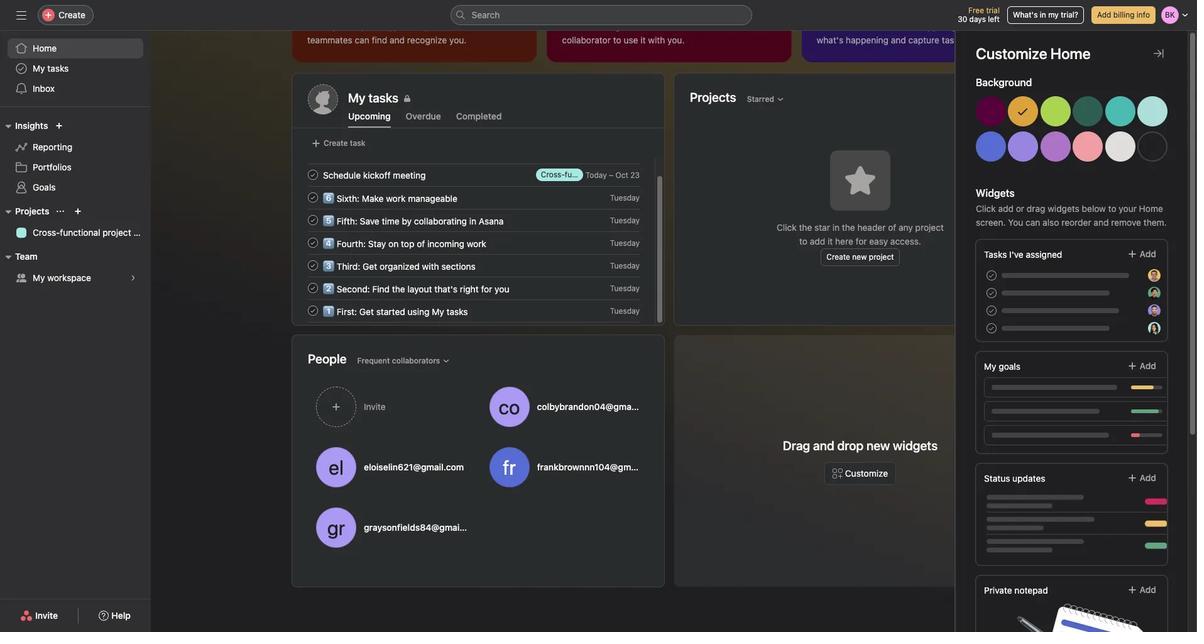 Task type: describe. For each thing, give the bounding box(es) containing it.
close customization pane image
[[1155, 48, 1165, 58]]

screen.
[[977, 217, 1007, 228]]

for inside asana is designed for collaboration. invite a trusted collaborator to use it with you.
[[638, 21, 650, 31]]

completed checkbox for 2️⃣
[[306, 280, 321, 296]]

click for click add or drag widgets below to your home screen. you can also reorder and remove them.
[[977, 203, 997, 214]]

picture,
[[361, 21, 392, 31]]

graysonfields84@gmail.com
[[364, 522, 483, 533]]

what's
[[817, 35, 844, 45]]

add inside button
[[1098, 10, 1112, 19]]

what's in my trial? button
[[1008, 6, 1085, 24]]

0 horizontal spatial project
[[103, 227, 131, 238]]

my tasks link
[[348, 89, 649, 107]]

goals link
[[8, 177, 143, 197]]

billing
[[1114, 10, 1135, 19]]

download
[[817, 21, 858, 31]]

1 completed image from the top
[[306, 145, 321, 160]]

collaborating
[[414, 215, 467, 226]]

3️⃣
[[323, 261, 335, 271]]

new project or portfolio image
[[74, 208, 82, 215]]

completed checkbox for 4️⃣
[[306, 235, 321, 250]]

frequent collaborators
[[358, 356, 440, 365]]

access.
[[891, 236, 922, 247]]

global element
[[0, 31, 151, 106]]

trial?
[[1062, 10, 1079, 19]]

can for drag
[[1026, 217, 1041, 228]]

tuesday button for right
[[611, 283, 640, 293]]

add for private notepad
[[1140, 584, 1157, 595]]

create new project button
[[822, 248, 900, 266]]

title,
[[410, 21, 428, 31]]

background option group
[[977, 96, 1168, 167]]

5️⃣
[[323, 215, 335, 226]]

6️⃣
[[323, 193, 335, 203]]

asana's
[[860, 21, 892, 31]]

widgets
[[1048, 203, 1080, 214]]

inbox link
[[8, 79, 143, 99]]

designed
[[599, 21, 636, 31]]

1 tuesday button from the top
[[611, 193, 640, 202]]

my for my workspace
[[33, 272, 45, 283]]

1 vertical spatial work
[[467, 238, 487, 249]]

add inside click the star in the header of any project to add it here for easy access. create new project
[[810, 236, 826, 247]]

download asana's mobile app to get a pulse on what's happening and capture tasks on the go.
[[817, 21, 1009, 45]]

private notepad
[[985, 585, 1049, 596]]

schedule
[[323, 169, 361, 180]]

background
[[977, 77, 1033, 88]]

insights button
[[0, 118, 48, 133]]

fifth:
[[337, 215, 358, 226]]

what's
[[1014, 10, 1039, 19]]

tuesday for right
[[611, 283, 640, 293]]

1 horizontal spatial project
[[870, 252, 895, 262]]

you
[[495, 283, 510, 294]]

teammates
[[308, 35, 353, 45]]

get for organized
[[363, 261, 377, 271]]

help
[[111, 610, 131, 621]]

invite inside button
[[35, 610, 58, 621]]

0 horizontal spatial work
[[386, 193, 406, 203]]

help button
[[91, 604, 139, 627]]

tuesday button for incoming
[[611, 238, 640, 247]]

create button
[[38, 5, 94, 25]]

graysonfields84@gmail.com button
[[308, 500, 483, 555]]

can for picture,
[[355, 35, 370, 45]]

find
[[372, 35, 388, 45]]

right
[[460, 283, 479, 294]]

overdue
[[406, 111, 441, 121]]

1 vertical spatial of
[[417, 238, 425, 249]]

invite inside dropdown button
[[364, 401, 386, 412]]

use
[[624, 35, 639, 45]]

started
[[377, 306, 405, 317]]

23
[[631, 170, 640, 180]]

insights element
[[0, 114, 151, 200]]

30
[[958, 14, 968, 24]]

for inside click the star in the header of any project to add it here for easy access. create new project
[[856, 236, 868, 247]]

customize home
[[977, 45, 1092, 62]]

that's
[[435, 283, 458, 294]]

a for asana is designed for collaboration. invite a trusted collaborator to use it with you.
[[734, 21, 739, 31]]

save
[[360, 215, 380, 226]]

upcoming button
[[348, 111, 391, 128]]

private
[[985, 585, 1013, 596]]

in inside click the star in the header of any project to add it here for easy access. create new project
[[833, 222, 840, 233]]

tuesday button for tasks
[[611, 306, 640, 315]]

tasks
[[985, 249, 1008, 260]]

the inside download asana's mobile app to get a pulse on what's happening and capture tasks on the go.
[[979, 35, 992, 45]]

you. inside add a profile picture, job title, and other details so teammates can find and recognize you.
[[450, 35, 467, 45]]

invite inside asana is designed for collaboration. invite a trusted collaborator to use it with you.
[[710, 21, 732, 31]]

tuesday for incoming
[[611, 238, 640, 247]]

job
[[395, 21, 407, 31]]

oct
[[616, 170, 629, 180]]

5️⃣ fifth: save time by collaborating in asana
[[323, 215, 504, 226]]

new widgets
[[867, 438, 938, 453]]

add inside click add or drag widgets below to your home screen. you can also reorder and remove them.
[[999, 203, 1014, 214]]

my right using
[[432, 306, 444, 317]]

kickoff
[[363, 169, 391, 180]]

below
[[1083, 203, 1107, 214]]

with inside asana is designed for collaboration. invite a trusted collaborator to use it with you.
[[649, 35, 666, 45]]

add button for private notepad
[[1120, 579, 1165, 601]]

add for my goals
[[1140, 360, 1157, 371]]

completed image for 2️⃣
[[306, 280, 321, 296]]

1 horizontal spatial tasks
[[447, 306, 468, 317]]

2 horizontal spatial project
[[916, 222, 945, 233]]

asana inside asana is designed for collaboration. invite a trusted collaborator to use it with you.
[[562, 21, 587, 31]]

and inside download asana's mobile app to get a pulse on what's happening and capture tasks on the go.
[[892, 35, 907, 45]]

drag and drop new widgets
[[783, 438, 938, 453]]

remove
[[1112, 217, 1142, 228]]

widgets
[[977, 187, 1015, 199]]

schedule kickoff meeting
[[323, 169, 426, 180]]

1 completed checkbox from the top
[[306, 145, 321, 160]]

a for download asana's mobile app to get a pulse on what's happening and capture tasks on the go.
[[968, 21, 972, 31]]

functional
[[60, 227, 100, 238]]

to inside click add or drag widgets below to your home screen. you can also reorder and remove them.
[[1109, 203, 1117, 214]]

and inside click add or drag widgets below to your home screen. you can also reorder and remove them.
[[1095, 217, 1110, 228]]

completed image for 3️⃣
[[306, 258, 321, 273]]

completed image for 1️⃣
[[306, 303, 321, 318]]

tuesday for tasks
[[611, 306, 640, 315]]

completed image for 4️⃣
[[306, 235, 321, 250]]

top
[[401, 238, 415, 249]]

the right find
[[392, 283, 405, 294]]

create task
[[324, 138, 366, 148]]

search list box
[[451, 5, 752, 25]]

projects inside "dropdown button"
[[15, 206, 49, 216]]

add for status updates
[[1140, 472, 1157, 483]]

projects element
[[0, 200, 151, 245]]

so
[[501, 21, 510, 31]]

colbybrandon04@gmail.com
[[537, 401, 657, 412]]

my tasks link
[[8, 58, 143, 79]]

completed checkbox for 3️⃣
[[306, 258, 321, 273]]

make
[[362, 193, 384, 203]]

time
[[382, 215, 400, 226]]

create for create task
[[324, 138, 348, 148]]

status
[[985, 473, 1011, 484]]

star
[[815, 222, 831, 233]]

drop
[[838, 438, 864, 453]]

plan
[[134, 227, 151, 238]]

0 horizontal spatial in
[[470, 215, 477, 226]]

1 tuesday from the top
[[611, 193, 640, 202]]

of inside click the star in the header of any project to add it here for easy access. create new project
[[889, 222, 897, 233]]

in inside button
[[1041, 10, 1047, 19]]

1️⃣
[[323, 306, 335, 317]]

invite button
[[12, 604, 66, 627]]

first:
[[337, 306, 357, 317]]

0 horizontal spatial with
[[422, 261, 439, 271]]

second:
[[337, 283, 370, 294]]

portfolios
[[33, 162, 71, 172]]



Task type: locate. For each thing, give the bounding box(es) containing it.
recognize
[[407, 35, 447, 45]]

left
[[989, 14, 1000, 24]]

work up sections
[[467, 238, 487, 249]]

frankbrownnn104@gmail.com button
[[481, 440, 661, 495]]

manageable
[[408, 193, 458, 203]]

and
[[430, 21, 445, 31], [390, 35, 405, 45], [892, 35, 907, 45], [1095, 217, 1110, 228], [814, 438, 835, 453]]

for up use at the right top
[[638, 21, 650, 31]]

create task button
[[308, 135, 369, 152]]

completed checkbox for 5️⃣
[[306, 213, 321, 228]]

here
[[836, 236, 854, 247]]

0 vertical spatial with
[[649, 35, 666, 45]]

get right first:
[[360, 306, 374, 317]]

create up home "link"
[[58, 9, 85, 20]]

and down job at top
[[390, 35, 405, 45]]

0 vertical spatial it
[[641, 35, 646, 45]]

drag
[[783, 438, 811, 453]]

can left find at the top of the page
[[355, 35, 370, 45]]

tasks inside download asana's mobile app to get a pulse on what's happening and capture tasks on the go.
[[943, 35, 964, 45]]

1 horizontal spatial click
[[977, 203, 997, 214]]

0 vertical spatial on
[[999, 21, 1009, 31]]

1 vertical spatial for
[[856, 236, 868, 247]]

customize button
[[825, 462, 897, 485]]

0 horizontal spatial click
[[777, 222, 797, 233]]

in left "my"
[[1041, 10, 1047, 19]]

it inside asana is designed for collaboration. invite a trusted collaborator to use it with you.
[[641, 35, 646, 45]]

1 vertical spatial projects
[[15, 206, 49, 216]]

4️⃣
[[323, 238, 335, 249]]

and down mobile
[[892, 35, 907, 45]]

0 vertical spatial create
[[58, 9, 85, 20]]

for
[[638, 21, 650, 31], [856, 236, 868, 247], [481, 283, 493, 294]]

for up new
[[856, 236, 868, 247]]

reporting link
[[8, 137, 143, 157]]

1 vertical spatial tasks
[[47, 63, 69, 74]]

completed image left 1️⃣
[[306, 303, 321, 318]]

1 horizontal spatial with
[[649, 35, 666, 45]]

create inside button
[[324, 138, 348, 148]]

completed checkbox for 1️⃣
[[306, 303, 321, 318]]

and up recognize
[[430, 21, 445, 31]]

completed image for 6️⃣
[[306, 190, 321, 205]]

3 tuesday button from the top
[[611, 238, 640, 247]]

2 tuesday button from the top
[[611, 215, 640, 225]]

add down 'star'
[[810, 236, 826, 247]]

it for add
[[828, 236, 833, 247]]

1 horizontal spatial on
[[966, 35, 976, 45]]

4 add button from the top
[[1120, 579, 1165, 601]]

0 horizontal spatial of
[[417, 238, 425, 249]]

cross-functional project plan
[[33, 227, 151, 238]]

1 horizontal spatial asana
[[562, 21, 587, 31]]

task
[[350, 138, 366, 148]]

click inside click the star in the header of any project to add it here for easy access. create new project
[[777, 222, 797, 233]]

0 vertical spatial click
[[977, 203, 997, 214]]

1 vertical spatial get
[[360, 306, 374, 317]]

to inside asana is designed for collaboration. invite a trusted collaborator to use it with you.
[[614, 35, 622, 45]]

info
[[1138, 10, 1151, 19]]

inbox
[[33, 83, 55, 94]]

project right the any
[[916, 222, 945, 233]]

0 horizontal spatial asana
[[479, 215, 504, 226]]

tuesday button for in
[[611, 215, 640, 225]]

home up them.
[[1140, 203, 1164, 214]]

completed image left 5️⃣
[[306, 213, 321, 228]]

layout
[[408, 283, 432, 294]]

tuesday for in
[[611, 215, 640, 225]]

click for click the star in the header of any project to add it here for easy access. create new project
[[777, 222, 797, 233]]

0 horizontal spatial projects
[[15, 206, 49, 216]]

can down drag
[[1026, 217, 1041, 228]]

completed checkbox left schedule
[[306, 167, 321, 182]]

trial
[[987, 6, 1000, 15]]

add button for tasks i've assigned
[[1120, 243, 1165, 265]]

1 vertical spatial home
[[1140, 203, 1164, 214]]

2 vertical spatial tasks
[[447, 306, 468, 317]]

home inside "link"
[[33, 43, 57, 53]]

with up layout
[[422, 261, 439, 271]]

1 a from the left
[[326, 21, 331, 31]]

home up my tasks
[[33, 43, 57, 53]]

show options, current sort, top image
[[57, 208, 64, 215]]

project down easy
[[870, 252, 895, 262]]

a inside download asana's mobile app to get a pulse on what's happening and capture tasks on the go.
[[968, 21, 972, 31]]

cross-functional project plan link
[[8, 223, 151, 243]]

1 vertical spatial create
[[324, 138, 348, 148]]

completed image
[[306, 190, 321, 205], [306, 213, 321, 228], [306, 258, 321, 273], [306, 303, 321, 318]]

reporting
[[33, 141, 72, 152]]

1 completed checkbox from the top
[[306, 235, 321, 250]]

3️⃣ third: get organized with sections
[[323, 261, 476, 271]]

a up teammates
[[326, 21, 331, 31]]

tasks up inbox
[[47, 63, 69, 74]]

on
[[999, 21, 1009, 31], [966, 35, 976, 45], [389, 238, 399, 249]]

add button for my goals
[[1120, 355, 1165, 377]]

to left use at the right top
[[614, 35, 622, 45]]

in right 'star'
[[833, 222, 840, 233]]

get
[[363, 261, 377, 271], [360, 306, 374, 317]]

completed image left 3️⃣
[[306, 258, 321, 273]]

0 vertical spatial of
[[889, 222, 897, 233]]

completed checkbox left 6️⃣ at the left top of the page
[[306, 190, 321, 205]]

2 completed checkbox from the top
[[306, 258, 321, 273]]

it right use at the right top
[[641, 35, 646, 45]]

add a profile picture, job title, and other details so teammates can find and recognize you.
[[308, 21, 510, 45]]

create down here
[[827, 252, 851, 262]]

create left the task on the left top
[[324, 138, 348, 148]]

my
[[1049, 10, 1060, 19]]

tasks i've assigned
[[985, 249, 1063, 260]]

of left the any
[[889, 222, 897, 233]]

0 vertical spatial for
[[638, 21, 650, 31]]

insights
[[15, 120, 48, 131]]

it for use
[[641, 35, 646, 45]]

mobile
[[894, 21, 921, 31]]

projects up cross-
[[15, 206, 49, 216]]

the up here
[[843, 222, 856, 233]]

1 horizontal spatial invite
[[364, 401, 386, 412]]

1 horizontal spatial for
[[638, 21, 650, 31]]

create inside 'popup button'
[[58, 9, 85, 20]]

1 horizontal spatial in
[[833, 222, 840, 233]]

4 completed image from the top
[[306, 303, 321, 318]]

projects
[[691, 90, 737, 104], [15, 206, 49, 216]]

0 vertical spatial home
[[33, 43, 57, 53]]

1 horizontal spatial can
[[1026, 217, 1041, 228]]

1 horizontal spatial a
[[734, 21, 739, 31]]

2 add button from the top
[[1120, 355, 1165, 377]]

6️⃣ sixth: make work manageable
[[323, 193, 458, 203]]

add for tasks i've assigned
[[1140, 248, 1157, 259]]

a left trusted
[[734, 21, 739, 31]]

my workspace link
[[8, 268, 143, 288]]

completed image left 2️⃣ at the left of the page
[[306, 280, 321, 296]]

hide sidebar image
[[16, 10, 26, 20]]

add inside add a profile picture, job title, and other details so teammates can find and recognize you.
[[308, 21, 324, 31]]

today – oct 23
[[586, 170, 640, 180]]

and left drop
[[814, 438, 835, 453]]

0 vertical spatial can
[[355, 35, 370, 45]]

my goals
[[985, 361, 1021, 372]]

asana right collaborating
[[479, 215, 504, 226]]

with
[[649, 35, 666, 45], [422, 261, 439, 271]]

1 vertical spatial completed checkbox
[[306, 258, 321, 273]]

0 horizontal spatial tasks
[[47, 63, 69, 74]]

2 a from the left
[[734, 21, 739, 31]]

my tasks
[[348, 91, 399, 105]]

my inside global element
[[33, 63, 45, 74]]

header
[[858, 222, 886, 233]]

add button for status updates
[[1120, 467, 1165, 489]]

1 horizontal spatial home
[[1140, 203, 1164, 214]]

completed checkbox left 2️⃣ at the left of the page
[[306, 280, 321, 296]]

third:
[[337, 261, 361, 271]]

can inside click add or drag widgets below to your home screen. you can also reorder and remove them.
[[1026, 217, 1041, 228]]

search
[[472, 9, 500, 20]]

0 vertical spatial projects
[[691, 90, 737, 104]]

tasks down that's
[[447, 306, 468, 317]]

2 completed image from the top
[[306, 213, 321, 228]]

home link
[[8, 38, 143, 58]]

1 horizontal spatial create
[[324, 138, 348, 148]]

1 vertical spatial can
[[1026, 217, 1041, 228]]

1 vertical spatial click
[[777, 222, 797, 233]]

work right make
[[386, 193, 406, 203]]

1 horizontal spatial it
[[828, 236, 833, 247]]

tasks inside global element
[[47, 63, 69, 74]]

for left you on the left top of page
[[481, 283, 493, 294]]

it inside click the star in the header of any project to add it here for easy access. create new project
[[828, 236, 833, 247]]

on down pulse
[[966, 35, 976, 45]]

completed image left schedule
[[306, 167, 321, 182]]

3 tuesday from the top
[[611, 238, 640, 247]]

click inside click add or drag widgets below to your home screen. you can also reorder and remove them.
[[977, 203, 997, 214]]

3 completed checkbox from the top
[[306, 303, 321, 318]]

completed image left 4️⃣ on the left top of page
[[306, 235, 321, 250]]

of right top
[[417, 238, 425, 249]]

home inside click add or drag widgets below to your home screen. you can also reorder and remove them.
[[1140, 203, 1164, 214]]

2 completed checkbox from the top
[[306, 167, 321, 182]]

completed checkbox left 5️⃣
[[306, 213, 321, 228]]

invite button
[[308, 379, 476, 435]]

2 horizontal spatial in
[[1041, 10, 1047, 19]]

you. down the collaboration.
[[668, 35, 685, 45]]

1 horizontal spatial add
[[999, 203, 1014, 214]]

get right third:
[[363, 261, 377, 271]]

0 vertical spatial work
[[386, 193, 406, 203]]

completed image left 6️⃣ at the left top of the page
[[306, 190, 321, 205]]

0 vertical spatial tasks
[[943, 35, 964, 45]]

on up go.
[[999, 21, 1009, 31]]

you. down the other
[[450, 35, 467, 45]]

completed image for 5️⃣
[[306, 213, 321, 228]]

meeting
[[393, 169, 426, 180]]

completed checkbox left 3️⃣
[[306, 258, 321, 273]]

it left here
[[828, 236, 833, 247]]

1 add button from the top
[[1120, 243, 1165, 265]]

completed checkbox for 6️⃣
[[306, 190, 321, 205]]

0 horizontal spatial it
[[641, 35, 646, 45]]

0 horizontal spatial create
[[58, 9, 85, 20]]

completed image for schedule
[[306, 167, 321, 182]]

2 horizontal spatial for
[[856, 236, 868, 247]]

–
[[609, 170, 614, 180]]

0 horizontal spatial on
[[389, 238, 399, 249]]

new image
[[56, 122, 63, 130]]

1 vertical spatial invite
[[364, 401, 386, 412]]

1 vertical spatial on
[[966, 35, 976, 45]]

2 horizontal spatial tasks
[[943, 35, 964, 45]]

get
[[952, 21, 965, 31]]

1 vertical spatial with
[[422, 261, 439, 271]]

0 horizontal spatial home
[[33, 43, 57, 53]]

completed checkbox left 4️⃣ on the left top of page
[[306, 235, 321, 250]]

see details, my workspace image
[[130, 274, 137, 282]]

2 completed image from the top
[[306, 167, 321, 182]]

add left or
[[999, 203, 1014, 214]]

eloiselin621@gmail.com button
[[308, 440, 476, 495]]

2️⃣
[[323, 283, 335, 294]]

completed checkbox left 1️⃣
[[306, 303, 321, 318]]

4️⃣ fourth: stay on top of incoming work
[[323, 238, 487, 249]]

in right collaborating
[[470, 215, 477, 226]]

2 horizontal spatial on
[[999, 21, 1009, 31]]

your
[[1120, 203, 1138, 214]]

add profile photo image
[[308, 84, 338, 114]]

completed checkbox for schedule
[[306, 167, 321, 182]]

2 vertical spatial for
[[481, 283, 493, 294]]

1 vertical spatial asana
[[479, 215, 504, 226]]

click left 'star'
[[777, 222, 797, 233]]

go.
[[994, 35, 1007, 45]]

3 completed image from the top
[[306, 258, 321, 273]]

free
[[969, 6, 985, 15]]

to inside download asana's mobile app to get a pulse on what's happening and capture tasks on the go.
[[941, 21, 950, 31]]

app
[[924, 21, 939, 31]]

create inside click the star in the header of any project to add it here for easy access. create new project
[[827, 252, 851, 262]]

my down team
[[33, 272, 45, 283]]

2 tuesday from the top
[[611, 215, 640, 225]]

click up screen.
[[977, 203, 997, 214]]

0 horizontal spatial you.
[[450, 35, 467, 45]]

to inside click the star in the header of any project to add it here for easy access. create new project
[[800, 236, 808, 247]]

a right 'get'
[[968, 21, 972, 31]]

projects button
[[0, 204, 49, 219]]

you.
[[450, 35, 467, 45], [668, 35, 685, 45]]

in
[[1041, 10, 1047, 19], [470, 215, 477, 226], [833, 222, 840, 233]]

completed checkbox left create task
[[306, 145, 321, 160]]

get for started
[[360, 306, 374, 317]]

frankbrownnn104@gmail.com
[[537, 462, 661, 472]]

0 vertical spatial asana
[[562, 21, 587, 31]]

2 vertical spatial completed checkbox
[[306, 303, 321, 318]]

6 tuesday from the top
[[611, 306, 640, 315]]

0 vertical spatial get
[[363, 261, 377, 271]]

to left here
[[800, 236, 808, 247]]

what's in my trial?
[[1014, 10, 1079, 19]]

my for my tasks
[[33, 63, 45, 74]]

any
[[899, 222, 914, 233]]

1 vertical spatial add
[[810, 236, 826, 247]]

upcoming
[[348, 111, 391, 121]]

Completed checkbox
[[306, 145, 321, 160], [306, 167, 321, 182], [306, 190, 321, 205], [306, 213, 321, 228], [306, 280, 321, 296]]

completed image
[[306, 145, 321, 160], [306, 167, 321, 182], [306, 235, 321, 250], [306, 280, 321, 296]]

5 tuesday from the top
[[611, 283, 640, 293]]

1 horizontal spatial projects
[[691, 90, 737, 104]]

1 horizontal spatial you.
[[668, 35, 685, 45]]

teams element
[[0, 245, 151, 291]]

projects left "starred"
[[691, 90, 737, 104]]

0 vertical spatial completed checkbox
[[306, 235, 321, 250]]

fourth:
[[337, 238, 366, 249]]

2 vertical spatial create
[[827, 252, 851, 262]]

1 completed image from the top
[[306, 190, 321, 205]]

create for create
[[58, 9, 85, 20]]

4 completed checkbox from the top
[[306, 213, 321, 228]]

to left your
[[1109, 203, 1117, 214]]

3 completed checkbox from the top
[[306, 190, 321, 205]]

2 you. from the left
[[668, 35, 685, 45]]

3 completed image from the top
[[306, 235, 321, 250]]

and down below
[[1095, 217, 1110, 228]]

drag
[[1027, 203, 1046, 214]]

1 horizontal spatial work
[[467, 238, 487, 249]]

5 completed checkbox from the top
[[306, 280, 321, 296]]

completed button
[[457, 111, 502, 128]]

goals
[[999, 361, 1021, 372]]

updates
[[1013, 473, 1046, 484]]

also
[[1043, 217, 1060, 228]]

a inside add a profile picture, job title, and other details so teammates can find and recognize you.
[[326, 21, 331, 31]]

add
[[1098, 10, 1112, 19], [308, 21, 324, 31], [1140, 248, 1157, 259], [1140, 360, 1157, 371], [1140, 472, 1157, 483], [1140, 584, 1157, 595]]

you. inside asana is designed for collaboration. invite a trusted collaborator to use it with you.
[[668, 35, 685, 45]]

4 completed image from the top
[[306, 280, 321, 296]]

click the star in the header of any project to add it here for easy access. create new project
[[777, 222, 945, 262]]

3 a from the left
[[968, 21, 972, 31]]

happening
[[846, 35, 889, 45]]

asana left is
[[562, 21, 587, 31]]

1 you. from the left
[[450, 35, 467, 45]]

can inside add a profile picture, job title, and other details so teammates can find and recognize you.
[[355, 35, 370, 45]]

0 horizontal spatial invite
[[35, 610, 58, 621]]

6 tuesday button from the top
[[611, 306, 640, 315]]

4 tuesday from the top
[[611, 261, 640, 270]]

collaborator
[[562, 35, 611, 45]]

2 horizontal spatial invite
[[710, 21, 732, 31]]

3 add button from the top
[[1120, 467, 1165, 489]]

my up inbox
[[33, 63, 45, 74]]

to left 'get'
[[941, 21, 950, 31]]

0 vertical spatial invite
[[710, 21, 732, 31]]

1 horizontal spatial of
[[889, 222, 897, 233]]

5 tuesday button from the top
[[611, 283, 640, 293]]

my for my goals
[[985, 361, 997, 372]]

my left goals
[[985, 361, 997, 372]]

tasks down 'get'
[[943, 35, 964, 45]]

starred
[[748, 94, 775, 103]]

pulse
[[975, 21, 997, 31]]

project left plan
[[103, 227, 131, 238]]

organized
[[380, 261, 420, 271]]

2 horizontal spatial create
[[827, 252, 851, 262]]

completed image left create task
[[306, 145, 321, 160]]

0 vertical spatial add
[[999, 203, 1014, 214]]

0 horizontal spatial a
[[326, 21, 331, 31]]

4 tuesday button from the top
[[611, 261, 640, 270]]

notepad
[[1015, 585, 1049, 596]]

2 vertical spatial invite
[[35, 610, 58, 621]]

tasks
[[943, 35, 964, 45], [47, 63, 69, 74], [447, 306, 468, 317]]

colbybrandon04@gmail.com button
[[481, 379, 657, 435]]

0 horizontal spatial for
[[481, 283, 493, 294]]

2 horizontal spatial a
[[968, 21, 972, 31]]

add billing info button
[[1092, 6, 1156, 24]]

Completed checkbox
[[306, 235, 321, 250], [306, 258, 321, 273], [306, 303, 321, 318]]

the left 'star'
[[800, 222, 813, 233]]

search button
[[451, 5, 752, 25]]

0 horizontal spatial add
[[810, 236, 826, 247]]

add
[[999, 203, 1014, 214], [810, 236, 826, 247]]

1 vertical spatial it
[[828, 236, 833, 247]]

0 horizontal spatial can
[[355, 35, 370, 45]]

on left top
[[389, 238, 399, 249]]

trusted
[[741, 21, 770, 31]]

2 vertical spatial on
[[389, 238, 399, 249]]

the down pulse
[[979, 35, 992, 45]]

my inside teams element
[[33, 272, 45, 283]]

cross-
[[33, 227, 60, 238]]

with right use at the right top
[[649, 35, 666, 45]]

a inside asana is designed for collaboration. invite a trusted collaborator to use it with you.
[[734, 21, 739, 31]]



Task type: vqa. For each thing, say whether or not it's contained in the screenshot.
tags for Phase Three Cell
no



